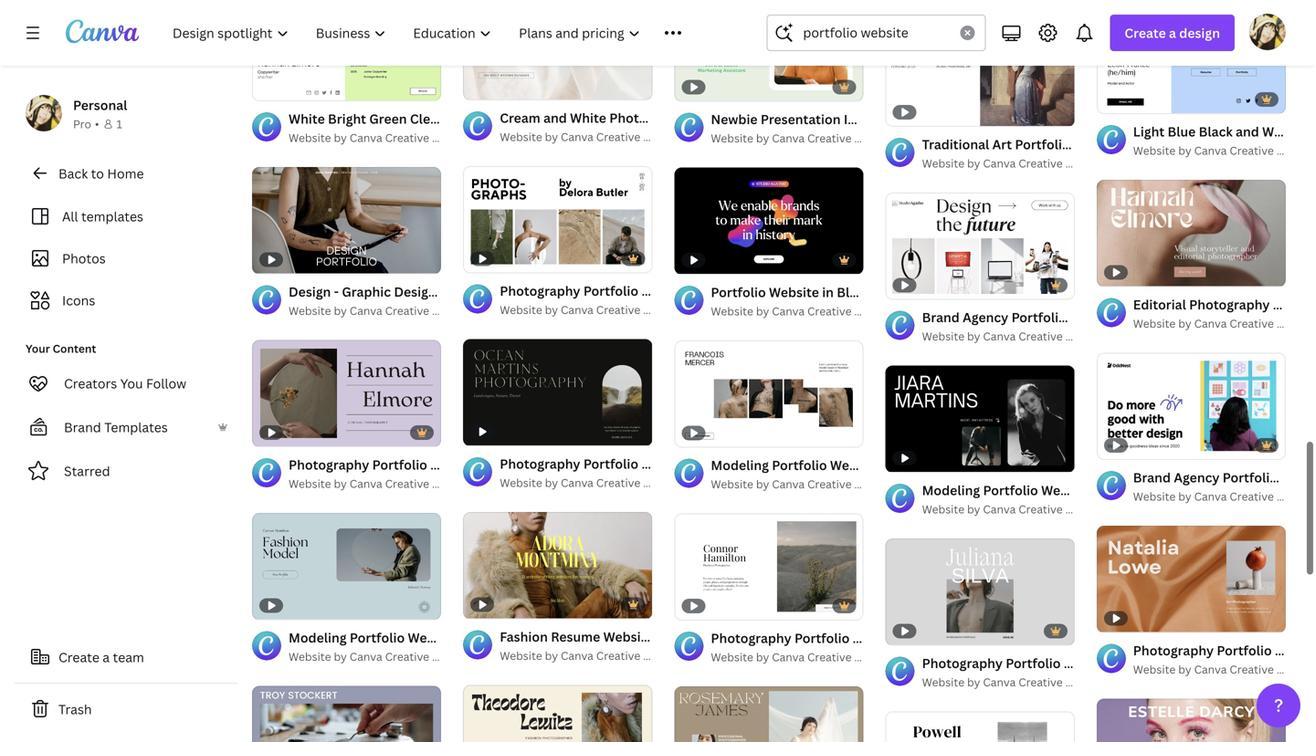 Task type: locate. For each thing, give the bounding box(es) containing it.
0 horizontal spatial a
[[103, 649, 110, 666]]

icons
[[62, 292, 95, 309]]

top level navigation element
[[161, 15, 723, 51], [161, 15, 723, 51]]

creative
[[596, 129, 640, 144], [385, 130, 429, 145], [807, 131, 852, 146], [1230, 143, 1274, 158], [1018, 156, 1063, 171], [596, 302, 640, 317], [385, 303, 429, 318], [807, 304, 852, 319], [1230, 316, 1274, 331], [1018, 329, 1063, 344], [596, 475, 640, 491], [385, 476, 429, 491], [807, 477, 852, 492], [1230, 489, 1274, 504], [1018, 502, 1063, 517], [596, 649, 640, 664], [385, 649, 429, 665], [807, 650, 852, 665], [1230, 662, 1274, 677], [1018, 675, 1063, 690]]

studio
[[643, 129, 678, 144], [432, 130, 467, 145], [854, 131, 889, 146], [1277, 143, 1311, 158], [1065, 156, 1100, 171], [643, 302, 678, 317], [432, 303, 467, 318], [854, 304, 889, 319], [1277, 316, 1311, 331], [1065, 329, 1100, 344], [643, 475, 678, 491], [432, 476, 467, 491], [854, 477, 889, 492], [1277, 489, 1311, 504], [1065, 502, 1100, 517], [643, 649, 678, 664], [432, 649, 467, 665], [854, 650, 889, 665], [1277, 662, 1311, 677], [1065, 675, 1100, 690]]

1 vertical spatial 1
[[116, 116, 122, 132]]

trash
[[58, 701, 92, 718]]

icons link
[[26, 283, 226, 318]]

by
[[545, 129, 558, 144], [334, 130, 347, 145], [756, 131, 769, 146], [1178, 143, 1191, 158], [967, 156, 980, 171], [545, 302, 558, 317], [334, 303, 347, 318], [756, 304, 769, 319], [1178, 316, 1191, 331], [967, 329, 980, 344], [545, 475, 558, 491], [334, 476, 347, 491], [756, 477, 769, 492], [1178, 489, 1191, 504], [967, 502, 980, 517], [545, 649, 558, 664], [334, 649, 347, 665], [756, 650, 769, 665], [1178, 662, 1191, 677], [967, 675, 980, 690]]

a left design
[[1169, 24, 1176, 42]]

1 left of
[[476, 78, 481, 91]]

create
[[1125, 24, 1166, 42], [58, 649, 99, 666]]

create for create a team
[[58, 649, 99, 666]]

follow
[[146, 375, 186, 392]]

creators you follow link
[[15, 365, 237, 402]]

1 horizontal spatial create
[[1125, 24, 1166, 42]]

a
[[1169, 24, 1176, 42], [103, 649, 110, 666]]

1 horizontal spatial 1
[[476, 78, 481, 91]]

all templates link
[[26, 199, 226, 234]]

canva
[[561, 129, 593, 144], [350, 130, 382, 145], [772, 131, 805, 146], [1194, 143, 1227, 158], [983, 156, 1016, 171], [561, 302, 593, 317], [350, 303, 382, 318], [772, 304, 805, 319], [1194, 316, 1227, 331], [983, 329, 1016, 344], [561, 475, 593, 491], [350, 476, 382, 491], [772, 477, 805, 492], [1194, 489, 1227, 504], [983, 502, 1016, 517], [561, 649, 593, 664], [350, 649, 382, 665], [772, 650, 805, 665], [1194, 662, 1227, 677], [983, 675, 1016, 690]]

create left team
[[58, 649, 99, 666]]

to
[[91, 165, 104, 182]]

1
[[476, 78, 481, 91], [116, 116, 122, 132]]

your
[[26, 341, 50, 356]]

0 vertical spatial create
[[1125, 24, 1166, 42]]

content
[[53, 341, 96, 356]]

1 right •
[[116, 116, 122, 132]]

1 horizontal spatial a
[[1169, 24, 1176, 42]]

a left team
[[103, 649, 110, 666]]

you
[[120, 375, 143, 392]]

photos link
[[26, 241, 226, 276]]

None search field
[[767, 15, 986, 51]]

website
[[500, 129, 542, 144], [289, 130, 331, 145], [711, 131, 753, 146], [1133, 143, 1176, 158], [922, 156, 964, 171], [500, 302, 542, 317], [289, 303, 331, 318], [711, 304, 753, 319], [1133, 316, 1176, 331], [922, 329, 964, 344], [500, 475, 542, 491], [289, 476, 331, 491], [711, 477, 753, 492], [1133, 489, 1176, 504], [922, 502, 964, 517], [500, 649, 542, 664], [289, 649, 331, 665], [711, 650, 753, 665], [1133, 662, 1176, 677], [922, 675, 964, 690]]

of
[[484, 78, 494, 91]]

0 vertical spatial a
[[1169, 24, 1176, 42]]

0 horizontal spatial create
[[58, 649, 99, 666]]

create a design button
[[1110, 15, 1235, 51]]

create inside button
[[58, 649, 99, 666]]

0 horizontal spatial 1
[[116, 116, 122, 132]]

brand templates link
[[15, 409, 237, 446]]

1 vertical spatial a
[[103, 649, 110, 666]]

0 vertical spatial 1
[[476, 78, 481, 91]]

1 vertical spatial create
[[58, 649, 99, 666]]

create a team
[[58, 649, 144, 666]]

team
[[113, 649, 144, 666]]

starred
[[64, 463, 110, 480]]

create inside dropdown button
[[1125, 24, 1166, 42]]

website by canva creative studio
[[500, 129, 678, 144], [289, 130, 467, 145], [711, 131, 889, 146], [1133, 143, 1311, 158], [922, 156, 1100, 171], [500, 302, 678, 317], [289, 303, 467, 318], [711, 304, 889, 319], [1133, 316, 1311, 331], [922, 329, 1100, 344], [500, 475, 678, 491], [289, 476, 467, 491], [711, 477, 889, 492], [1133, 489, 1311, 504], [922, 502, 1100, 517], [500, 649, 678, 664], [289, 649, 467, 665], [711, 650, 889, 665], [1133, 662, 1311, 677], [922, 675, 1100, 690]]

a inside button
[[103, 649, 110, 666]]

create a design
[[1125, 24, 1220, 42]]

website by canva creative studio link
[[500, 128, 678, 146], [289, 129, 467, 147], [711, 129, 889, 148], [1133, 142, 1311, 160], [922, 154, 1100, 173], [500, 301, 678, 319], [289, 302, 467, 320], [711, 302, 889, 321], [1133, 315, 1311, 333], [922, 327, 1100, 346], [500, 474, 678, 492], [289, 475, 467, 493], [711, 476, 889, 494], [1133, 488, 1311, 506], [922, 501, 1100, 519], [500, 647, 678, 665], [289, 648, 467, 666], [711, 649, 889, 667], [1133, 661, 1311, 679], [922, 674, 1100, 692]]

all templates
[[62, 208, 143, 225]]

creators you follow
[[64, 375, 186, 392]]

templates
[[81, 208, 143, 225]]

create left design
[[1125, 24, 1166, 42]]

all
[[62, 208, 78, 225]]

a inside dropdown button
[[1169, 24, 1176, 42]]



Task type: describe. For each thing, give the bounding box(es) containing it.
create a team button
[[15, 639, 237, 676]]

back
[[58, 165, 88, 182]]

1 of 6
[[476, 78, 503, 91]]

•
[[95, 116, 99, 132]]

Search search field
[[803, 16, 949, 50]]

back to home
[[58, 165, 144, 182]]

personal
[[73, 96, 127, 114]]

brand
[[64, 419, 101, 436]]

starred link
[[15, 453, 237, 489]]

templates
[[104, 419, 168, 436]]

design
[[1179, 24, 1220, 42]]

your content
[[26, 341, 96, 356]]

cream and white photographic wedding photographer portfolio & resume website image
[[463, 0, 652, 100]]

pro •
[[73, 116, 99, 132]]

trash link
[[15, 691, 237, 728]]

home
[[107, 165, 144, 182]]

1 for 1
[[116, 116, 122, 132]]

1 for 1 of 6
[[476, 78, 481, 91]]

photos
[[62, 250, 106, 267]]

white bright green clean minimal copywriter resume website image
[[252, 0, 441, 101]]

brand templates
[[64, 419, 168, 436]]

pro
[[73, 116, 91, 132]]

a for team
[[103, 649, 110, 666]]

a for design
[[1169, 24, 1176, 42]]

creators
[[64, 375, 117, 392]]

back to home link
[[15, 155, 237, 192]]

6
[[496, 78, 503, 91]]

1 of 6 link
[[463, 0, 652, 100]]

create for create a design
[[1125, 24, 1166, 42]]

stephanie aranda image
[[1249, 13, 1286, 50]]

light blue black and white clean minimal model & actor resume website image
[[1097, 7, 1286, 114]]



Task type: vqa. For each thing, say whether or not it's contained in the screenshot.
Brand
yes



